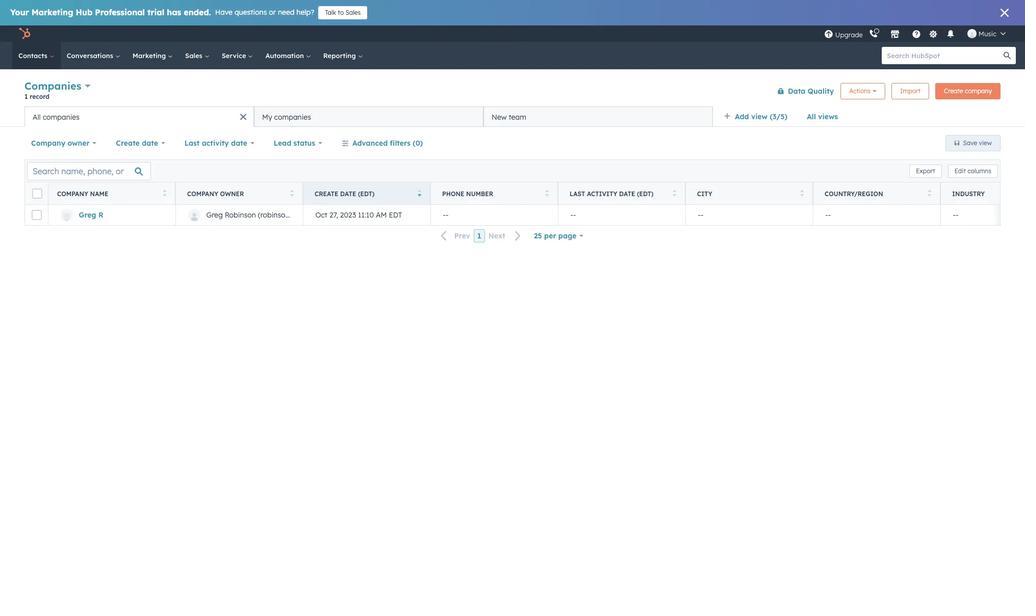 Task type: locate. For each thing, give the bounding box(es) containing it.
2 vertical spatial create
[[315, 190, 339, 198]]

4 -- from the left
[[826, 211, 832, 220]]

all left views
[[807, 112, 816, 121]]

create date (edt)
[[315, 190, 375, 198]]

1 vertical spatial last
[[570, 190, 586, 198]]

date
[[340, 190, 356, 198], [620, 190, 636, 198]]

marketing down trial
[[133, 52, 168, 60]]

0 horizontal spatial owner
[[68, 139, 90, 148]]

marketing left hub
[[31, 7, 73, 17]]

press to sort. element for company owner
[[290, 190, 294, 198]]

all views
[[807, 112, 839, 121]]

2 press to sort. image from the left
[[545, 190, 549, 197]]

preview
[[170, 218, 192, 226]]

companies for my companies
[[274, 113, 311, 122]]

2023
[[340, 211, 356, 220]]

0 horizontal spatial press to sort. image
[[290, 190, 294, 197]]

1 inside companies banner
[[24, 93, 28, 101]]

1 horizontal spatial date
[[231, 139, 247, 148]]

last left activity on the right of the page
[[570, 190, 586, 198]]

create company button
[[936, 83, 1001, 99]]

greg
[[79, 211, 96, 220], [206, 211, 223, 220]]

-- up page
[[571, 211, 576, 220]]

0 vertical spatial last
[[185, 139, 200, 148]]

settings link
[[928, 28, 940, 39]]

0 horizontal spatial view
[[752, 112, 768, 121]]

1 vertical spatial marketing
[[133, 52, 168, 60]]

press to sort. image for last activity date (edt)
[[673, 190, 677, 197]]

companies button
[[24, 79, 91, 93]]

-- button down city
[[686, 205, 813, 226]]

create date
[[116, 139, 158, 148]]

new team button
[[484, 107, 713, 127]]

2 companies from the left
[[274, 113, 311, 122]]

0 vertical spatial 1
[[24, 93, 28, 101]]

my
[[262, 113, 272, 122]]

views
[[819, 112, 839, 121]]

-
[[443, 211, 446, 220], [446, 211, 449, 220], [571, 211, 574, 220], [574, 211, 576, 220], [698, 211, 701, 220], [701, 211, 704, 220], [826, 211, 829, 220], [829, 211, 832, 220], [953, 211, 956, 220], [956, 211, 959, 220]]

owner inside popup button
[[68, 139, 90, 148]]

companies inside my companies button
[[274, 113, 311, 122]]

1 horizontal spatial companies
[[274, 113, 311, 122]]

1 left record
[[24, 93, 28, 101]]

press to sort. image up preview button
[[163, 190, 166, 197]]

date right activity on the right of the page
[[620, 190, 636, 198]]

0 vertical spatial sales
[[346, 9, 361, 16]]

search image
[[1004, 52, 1011, 59]]

record
[[30, 93, 50, 101]]

create left company
[[945, 87, 964, 95]]

1 horizontal spatial press to sort. image
[[800, 190, 804, 197]]

0 vertical spatial create
[[945, 87, 964, 95]]

1 date from the left
[[142, 139, 158, 148]]

save view
[[964, 139, 993, 147]]

save view button
[[946, 135, 1001, 152]]

0 horizontal spatial all
[[33, 113, 41, 122]]

greg left r
[[79, 211, 96, 220]]

columns
[[968, 167, 992, 175]]

date
[[142, 139, 158, 148], [231, 139, 247, 148]]

7 - from the left
[[826, 211, 829, 220]]

marketplaces image
[[891, 30, 900, 39]]

25 per page button
[[528, 226, 591, 246]]

0 vertical spatial owner
[[68, 139, 90, 148]]

1 all from the left
[[807, 112, 816, 121]]

(edt) up 11:10
[[358, 190, 375, 198]]

create up oct
[[315, 190, 339, 198]]

press to sort. image
[[163, 190, 166, 197], [545, 190, 549, 197], [673, 190, 677, 197], [928, 190, 932, 197]]

have
[[215, 8, 233, 17]]

automation
[[266, 52, 306, 60]]

lead status button
[[267, 133, 329, 154]]

edit
[[955, 167, 966, 175]]

0 vertical spatial company owner
[[31, 139, 90, 148]]

6 press to sort. element from the left
[[928, 190, 932, 198]]

4 press to sort. image from the left
[[928, 190, 932, 197]]

import
[[901, 87, 921, 95]]

1 vertical spatial 1
[[478, 232, 482, 241]]

menu
[[824, 26, 1013, 42]]

company owner down all companies
[[31, 139, 90, 148]]

sales right to
[[346, 9, 361, 16]]

1 horizontal spatial company owner
[[187, 190, 244, 198]]

1 right prev
[[478, 232, 482, 241]]

1 vertical spatial sales
[[185, 52, 204, 60]]

company down all companies
[[31, 139, 65, 148]]

prev button
[[435, 230, 474, 243]]

hubspot link
[[12, 28, 38, 40]]

1 inside 1 button
[[478, 232, 482, 241]]

advanced
[[353, 139, 388, 148]]

view inside popup button
[[752, 112, 768, 121]]

3 press to sort. image from the left
[[673, 190, 677, 197]]

-- down city
[[698, 211, 704, 220]]

all
[[807, 112, 816, 121], [33, 113, 41, 122]]

2 press to sort. element from the left
[[290, 190, 294, 198]]

greg left robinson
[[206, 211, 223, 220]]

number
[[466, 190, 494, 198]]

1 vertical spatial view
[[980, 139, 993, 147]]

4 press to sort. element from the left
[[673, 190, 677, 198]]

oct 27, 2023 11:10 am edt
[[316, 211, 402, 220]]

press to sort. image left city
[[673, 190, 677, 197]]

2 all from the left
[[33, 113, 41, 122]]

1 horizontal spatial date
[[620, 190, 636, 198]]

0 horizontal spatial marketing
[[31, 7, 73, 17]]

owner up the search name, phone, or domain search field
[[68, 139, 90, 148]]

greg robinson image
[[968, 29, 977, 38]]

company inside popup button
[[31, 139, 65, 148]]

5 -- from the left
[[953, 211, 959, 220]]

1 horizontal spatial sales
[[346, 9, 361, 16]]

greg for greg robinson (robinsongreg175@gmail.com)
[[206, 211, 223, 220]]

create for create date
[[116, 139, 140, 148]]

owner up robinson
[[220, 190, 244, 198]]

close image
[[1001, 9, 1009, 17]]

owner
[[68, 139, 90, 148], [220, 190, 244, 198]]

Search HubSpot search field
[[882, 47, 1007, 64]]

--
[[443, 211, 449, 220], [571, 211, 576, 220], [698, 211, 704, 220], [826, 211, 832, 220], [953, 211, 959, 220]]

create inside button
[[945, 87, 964, 95]]

(edt) right activity on the right of the page
[[637, 190, 654, 198]]

0 horizontal spatial sales
[[185, 52, 204, 60]]

sales
[[346, 9, 361, 16], [185, 52, 204, 60]]

phone
[[442, 190, 465, 198]]

all inside button
[[33, 113, 41, 122]]

1 press to sort. image from the left
[[290, 190, 294, 197]]

phone number
[[442, 190, 494, 198]]

-- down phone
[[443, 211, 449, 220]]

press to sort. image for phone number
[[545, 190, 549, 197]]

1 horizontal spatial all
[[807, 112, 816, 121]]

press to sort. element
[[163, 190, 166, 198], [290, 190, 294, 198], [545, 190, 549, 198], [673, 190, 677, 198], [800, 190, 804, 198], [928, 190, 932, 198]]

city
[[698, 190, 713, 198]]

companies up company owner popup button
[[43, 113, 80, 122]]

0 vertical spatial marketing
[[31, 7, 73, 17]]

am
[[376, 211, 387, 220]]

0 horizontal spatial create
[[116, 139, 140, 148]]

press to sort. image up the per at the right of page
[[545, 190, 549, 197]]

4 -- button from the left
[[941, 205, 1026, 226]]

1 horizontal spatial view
[[980, 139, 993, 147]]

date inside "create date" popup button
[[142, 139, 158, 148]]

advanced filters (0) button
[[335, 133, 430, 154]]

all companies
[[33, 113, 80, 122]]

create company
[[945, 87, 993, 95]]

0 horizontal spatial date
[[340, 190, 356, 198]]

1 greg from the left
[[79, 211, 96, 220]]

data quality
[[788, 86, 834, 96]]

3 -- from the left
[[698, 211, 704, 220]]

0 horizontal spatial greg
[[79, 211, 96, 220]]

5 press to sort. element from the left
[[800, 190, 804, 198]]

2 date from the left
[[231, 139, 247, 148]]

all for all companies
[[33, 113, 41, 122]]

create date button
[[109, 133, 172, 154]]

all down 1 record
[[33, 113, 41, 122]]

1 horizontal spatial marketing
[[133, 52, 168, 60]]

1 horizontal spatial owner
[[220, 190, 244, 198]]

next button
[[485, 230, 528, 243]]

company up preview
[[187, 190, 218, 198]]

-- down industry
[[953, 211, 959, 220]]

0 horizontal spatial (edt)
[[358, 190, 375, 198]]

companies for all companies
[[43, 113, 80, 122]]

1 horizontal spatial 1
[[478, 232, 482, 241]]

1 date from the left
[[340, 190, 356, 198]]

-- button down industry
[[941, 205, 1026, 226]]

-- button up next
[[431, 205, 558, 226]]

0 horizontal spatial companies
[[43, 113, 80, 122]]

all for all views
[[807, 112, 816, 121]]

date down all companies button
[[142, 139, 158, 148]]

view
[[752, 112, 768, 121], [980, 139, 993, 147]]

27,
[[330, 211, 338, 220]]

export button
[[910, 165, 942, 178]]

-- down the 'country/region'
[[826, 211, 832, 220]]

1 horizontal spatial last
[[570, 190, 586, 198]]

descending sort. press to sort ascending. image
[[418, 190, 422, 197]]

last
[[185, 139, 200, 148], [570, 190, 586, 198]]

my companies button
[[254, 107, 484, 127]]

calling icon button
[[865, 27, 883, 40]]

create for create company
[[945, 87, 964, 95]]

1 record
[[24, 93, 50, 101]]

press to sort. image for company owner
[[290, 190, 294, 197]]

1
[[24, 93, 28, 101], [478, 232, 482, 241]]

1 horizontal spatial (edt)
[[637, 190, 654, 198]]

search button
[[999, 47, 1017, 64]]

last left activity
[[185, 139, 200, 148]]

descending sort. press to sort ascending. element
[[418, 190, 422, 198]]

quality
[[808, 86, 834, 96]]

greg r link
[[79, 211, 103, 220]]

sales inside button
[[346, 9, 361, 16]]

companies right my
[[274, 113, 311, 122]]

10 - from the left
[[956, 211, 959, 220]]

hub
[[76, 7, 93, 17]]

0 horizontal spatial 1
[[24, 93, 28, 101]]

automation link
[[259, 42, 317, 69]]

last inside last activity date popup button
[[185, 139, 200, 148]]

0 horizontal spatial date
[[142, 139, 158, 148]]

Search name, phone, or domain search field
[[27, 162, 151, 180]]

company owner
[[31, 139, 90, 148], [187, 190, 244, 198]]

greg inside greg robinson (robinsongreg175@gmail.com) button
[[206, 211, 223, 220]]

1 vertical spatial create
[[116, 139, 140, 148]]

prev
[[455, 232, 471, 241]]

save
[[964, 139, 978, 147]]

help button
[[908, 26, 926, 42]]

2 date from the left
[[620, 190, 636, 198]]

view right add
[[752, 112, 768, 121]]

press to sort. image down export button
[[928, 190, 932, 197]]

sales left service
[[185, 52, 204, 60]]

1 horizontal spatial create
[[315, 190, 339, 198]]

marketing
[[31, 7, 73, 17], [133, 52, 168, 60]]

25 per page
[[534, 232, 577, 241]]

create down all companies button
[[116, 139, 140, 148]]

view right save
[[980, 139, 993, 147]]

date right activity
[[231, 139, 247, 148]]

activity
[[202, 139, 229, 148]]

last for last activity date
[[185, 139, 200, 148]]

notifications button
[[942, 26, 960, 42]]

press to sort. image for country/region
[[928, 190, 932, 197]]

companies inside all companies button
[[43, 113, 80, 122]]

2 horizontal spatial create
[[945, 87, 964, 95]]

1 companies from the left
[[43, 113, 80, 122]]

last activity date button
[[178, 133, 261, 154]]

-- button down the 'country/region'
[[813, 205, 941, 226]]

0 horizontal spatial last
[[185, 139, 200, 148]]

press to sort. image
[[290, 190, 294, 197], [800, 190, 804, 197]]

next
[[489, 232, 506, 241]]

0 vertical spatial view
[[752, 112, 768, 121]]

create inside popup button
[[116, 139, 140, 148]]

date up 2023
[[340, 190, 356, 198]]

press to sort. element for country/region
[[928, 190, 932, 198]]

view for save
[[980, 139, 993, 147]]

company owner up robinson
[[187, 190, 244, 198]]

talk
[[325, 9, 336, 16]]

actions
[[850, 87, 871, 95]]

2 press to sort. image from the left
[[800, 190, 804, 197]]

1 horizontal spatial greg
[[206, 211, 223, 220]]

company owner button
[[24, 133, 103, 154]]

3 press to sort. element from the left
[[545, 190, 549, 198]]

companies
[[43, 113, 80, 122], [274, 113, 311, 122]]

create
[[945, 87, 964, 95], [116, 139, 140, 148], [315, 190, 339, 198]]

0 horizontal spatial company owner
[[31, 139, 90, 148]]

view inside button
[[980, 139, 993, 147]]

company owner inside popup button
[[31, 139, 90, 148]]

2 greg from the left
[[206, 211, 223, 220]]

music
[[979, 30, 997, 38]]



Task type: describe. For each thing, give the bounding box(es) containing it.
ended.
[[184, 7, 211, 17]]

upgrade
[[836, 30, 863, 39]]

new
[[492, 113, 507, 122]]

3 -- button from the left
[[813, 205, 941, 226]]

1 vertical spatial company owner
[[187, 190, 244, 198]]

name
[[90, 190, 108, 198]]

create for create date (edt)
[[315, 190, 339, 198]]

team
[[509, 113, 527, 122]]

lead status
[[274, 139, 315, 148]]

oct
[[316, 211, 328, 220]]

greg robinson (robinsongreg175@gmail.com) button
[[176, 205, 361, 226]]

greg robinson (robinsongreg175@gmail.com)
[[206, 211, 361, 220]]

professional
[[95, 7, 145, 17]]

press to sort. element for phone number
[[545, 190, 549, 198]]

last activity date (edt)
[[570, 190, 654, 198]]

calling icon image
[[869, 30, 879, 39]]

to
[[338, 9, 344, 16]]

edt
[[389, 211, 402, 220]]

1 button
[[474, 230, 485, 243]]

contacts link
[[12, 42, 61, 69]]

company
[[966, 87, 993, 95]]

greg r
[[79, 211, 103, 220]]

all views link
[[801, 107, 845, 127]]

lead
[[274, 139, 292, 148]]

2 - from the left
[[446, 211, 449, 220]]

contacts
[[18, 52, 49, 60]]

data
[[788, 86, 806, 96]]

company name
[[57, 190, 108, 198]]

music button
[[962, 26, 1012, 42]]

1 -- from the left
[[443, 211, 449, 220]]

(3/5)
[[770, 112, 788, 121]]

edit columns
[[955, 167, 992, 175]]

reporting link
[[317, 42, 369, 69]]

1 vertical spatial owner
[[220, 190, 244, 198]]

6 - from the left
[[701, 211, 704, 220]]

2 (edt) from the left
[[637, 190, 654, 198]]

help image
[[912, 30, 922, 39]]

company left name
[[57, 190, 88, 198]]

marketplaces button
[[885, 26, 906, 42]]

pagination navigation
[[435, 230, 528, 243]]

actions button
[[841, 83, 886, 99]]

data quality button
[[771, 81, 835, 101]]

press to sort. image for city
[[800, 190, 804, 197]]

hubspot image
[[18, 28, 31, 40]]

4 - from the left
[[574, 211, 576, 220]]

add
[[735, 112, 749, 121]]

press to sort. element for city
[[800, 190, 804, 198]]

last activity date
[[185, 139, 247, 148]]

2 -- button from the left
[[686, 205, 813, 226]]

9 - from the left
[[953, 211, 956, 220]]

import button
[[892, 83, 930, 99]]

add view (3/5) button
[[717, 107, 801, 127]]

upgrade image
[[825, 30, 834, 39]]

view for add
[[752, 112, 768, 121]]

press to sort. element for last activity date (edt)
[[673, 190, 677, 198]]

3 - from the left
[[571, 211, 574, 220]]

1 for 1
[[478, 232, 482, 241]]

sales link
[[179, 42, 216, 69]]

conversations link
[[61, 42, 126, 69]]

service link
[[216, 42, 259, 69]]

5 - from the left
[[698, 211, 701, 220]]

page
[[559, 232, 577, 241]]

1 press to sort. element from the left
[[163, 190, 166, 198]]

greg for greg r
[[79, 211, 96, 220]]

menu containing music
[[824, 26, 1013, 42]]

advanced filters (0)
[[353, 139, 423, 148]]

(0)
[[413, 139, 423, 148]]

settings image
[[929, 30, 939, 39]]

country/region
[[825, 190, 884, 198]]

new team
[[492, 113, 527, 122]]

robinson
[[225, 211, 256, 220]]

all companies button
[[24, 107, 254, 127]]

your
[[10, 7, 29, 17]]

companies
[[24, 80, 81, 92]]

2 -- from the left
[[571, 211, 576, 220]]

talk to sales
[[325, 9, 361, 16]]

1 - from the left
[[443, 211, 446, 220]]

1 for 1 record
[[24, 93, 28, 101]]

8 - from the left
[[829, 211, 832, 220]]

1 press to sort. image from the left
[[163, 190, 166, 197]]

trial
[[148, 7, 164, 17]]

service
[[222, 52, 248, 60]]

my companies
[[262, 113, 311, 122]]

11:10
[[358, 211, 374, 220]]

edit columns button
[[948, 165, 999, 178]]

marketing link
[[126, 42, 179, 69]]

or
[[269, 8, 276, 17]]

your marketing hub professional trial has ended. have questions or need help?
[[10, 7, 314, 17]]

preview button
[[163, 215, 199, 229]]

1 (edt) from the left
[[358, 190, 375, 198]]

industry
[[953, 190, 985, 198]]

export
[[917, 167, 936, 175]]

last for last activity date (edt)
[[570, 190, 586, 198]]

notifications image
[[947, 30, 956, 39]]

date inside last activity date popup button
[[231, 139, 247, 148]]

need
[[278, 8, 295, 17]]

1 -- button from the left
[[431, 205, 558, 226]]

has
[[167, 7, 181, 17]]

companies banner
[[24, 78, 1001, 107]]



Task type: vqa. For each thing, say whether or not it's contained in the screenshot.
link opens in a new window icon
no



